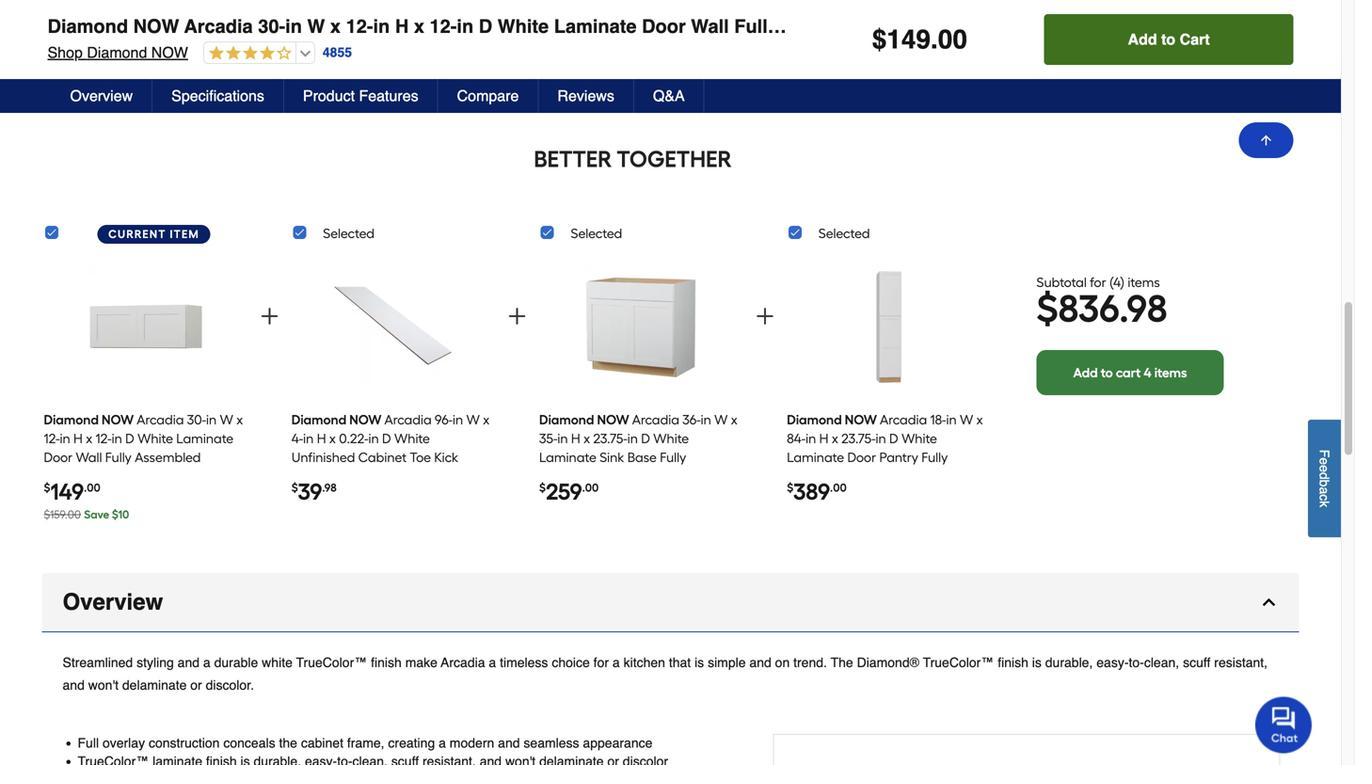 Task type: describe. For each thing, give the bounding box(es) containing it.
.98 inside subtotal for ( 4 ) items $ 836 .98
[[1120, 286, 1168, 331]]

and up or
[[178, 655, 200, 670]]

cart
[[1116, 365, 1141, 381]]

$ right save
[[112, 508, 118, 522]]

)
[[1121, 274, 1125, 290]]

specifications button
[[153, 79, 284, 113]]

a inside "button"
[[1318, 487, 1333, 494]]

d for 259
[[641, 431, 651, 447]]

$ 149 .00
[[44, 478, 101, 506]]

for inside subtotal for ( 4 ) items $ 836 .98
[[1090, 274, 1107, 290]]

diamond now for 389
[[787, 412, 877, 428]]

for inside streamlined styling and a durable white truecolor™ finish make arcadia a timeless choice for a kitchen that is simple and on trend. the diamond® truecolor™ finish is durable, easy-to-clean, scuff resistant, and won't delaminate or discolor.
[[594, 655, 609, 670]]

discolor.
[[206, 678, 254, 693]]

that
[[669, 655, 691, 670]]

cabinet inside arcadia 96-in w x 4-in h x 0.22-in d white unfinished cabinet toe kick
[[358, 450, 407, 466]]

149 for .00
[[50, 478, 84, 506]]

to-
[[1129, 655, 1145, 670]]

35-
[[539, 431, 558, 447]]

subtotal for ( 4 ) items $ 836 .98
[[1037, 274, 1168, 331]]

1 vertical spatial overview
[[63, 589, 163, 615]]

easy-
[[1097, 655, 1129, 670]]

compare button
[[438, 79, 539, 113]]

panel for arcadia 30-in w x 12-in h x 12-in d white laminate door wall fully assembled cabinet (recessed panel shaker door style)
[[159, 468, 192, 484]]

h inside "arcadia 30-in w x 12-in h x 12-in d white laminate door wall fully assembled cabinet (recessed panel shaker door style)"
[[73, 431, 83, 447]]

(
[[1110, 274, 1114, 290]]

(recessed for arcadia 30-in w x 12-in h x 12-in d white laminate door wall fully assembled cabinet (recessed panel shaker door style)
[[95, 468, 156, 484]]

add to cart 4 items link
[[1037, 350, 1224, 395]]

f e e d b a c k button
[[1309, 420, 1342, 537]]

k
[[1318, 501, 1333, 508]]

or
[[190, 678, 202, 693]]

diamond right shop
[[87, 44, 147, 61]]

$ for $ 259 .00
[[539, 481, 546, 495]]

specifications
[[172, 87, 264, 105]]

white for 389
[[902, 431, 938, 447]]

trend.
[[794, 655, 828, 670]]

clean,
[[1145, 655, 1180, 670]]

construction
[[149, 736, 220, 751]]

.00 for 389
[[830, 481, 847, 495]]

creating
[[388, 736, 435, 751]]

d
[[1318, 472, 1333, 480]]

on
[[776, 655, 790, 670]]

to for cart
[[1101, 365, 1114, 381]]

389 list item
[[787, 252, 991, 532]]

assembled for arcadia 30-in w x 12-in h x 12-in d white laminate door wall fully assembled cabinet (recessed panel shaker door style)
[[135, 450, 201, 466]]

style) for arcadia 30-in w x 12-in h x 12-in d white laminate door wall fully assembled cabinet (recessed panel shaker door style)
[[76, 487, 108, 503]]

product features button
[[284, 79, 438, 113]]

current item
[[108, 227, 200, 241]]

00
[[938, 24, 968, 55]]

and left on
[[750, 655, 772, 670]]

laminate up reviews
[[554, 16, 637, 37]]

make
[[406, 655, 438, 670]]

259 list item
[[539, 252, 743, 532]]

shop
[[48, 44, 83, 61]]

pantry
[[880, 450, 919, 466]]

diamond now arcadia 30-in w x 12-in h x 12-in d white laminate door wall fully assembled cabinet (recessed panel shaker door style) image
[[85, 259, 207, 396]]

appearance
[[583, 736, 653, 751]]

diamond now arcadia 18-in w x 84-in h x 23.75-in d white laminate door pantry fully assembled cabinet (recessed panel shaker door style) image
[[828, 259, 950, 396]]

selected for 389
[[819, 226, 870, 242]]

diamond up shop
[[48, 16, 128, 37]]

unfinished
[[292, 450, 355, 466]]

style) right "cart"
[[1235, 16, 1286, 37]]

frame,
[[347, 736, 385, 751]]

$ 259 .00
[[539, 478, 599, 506]]

1 vertical spatial overview button
[[42, 573, 1300, 633]]

simple
[[708, 655, 746, 670]]

conceals
[[223, 736, 275, 751]]

now for arcadia 30-in w x 12-in h x 12-in d white laminate door wall fully assembled cabinet (recessed panel shaker door style)
[[102, 412, 134, 428]]

4855
[[323, 45, 352, 60]]

4 stars image
[[204, 45, 292, 63]]

shaker for arcadia 30-in w x 12-in h x 12-in d white laminate door wall fully assembled cabinet (recessed panel shaker door style)
[[195, 468, 237, 484]]

diamond for arcadia 96-in w x 4-in h x 0.22-in d white unfinished cabinet toe kick
[[292, 412, 347, 428]]

features
[[359, 87, 419, 105]]

plus image for arcadia 96-in w x 4-in h x 0.22-in d white unfinished cabinet toe kick
[[506, 305, 529, 328]]

f e e d b a c k
[[1318, 450, 1333, 508]]

39
[[298, 478, 322, 506]]

$ inside subtotal for ( 4 ) items $ 836 .98
[[1037, 286, 1059, 331]]

streamlined
[[63, 655, 133, 670]]

add to cart
[[1128, 31, 1210, 48]]

$ for $ 149 . 00
[[873, 24, 887, 55]]

h up features
[[395, 16, 409, 37]]

full overlay construction conceals the cabinet frame, creating a modern and seamless appearance
[[78, 736, 653, 751]]

149 list item
[[44, 252, 248, 532]]

$159.00
[[44, 508, 81, 522]]

the
[[831, 655, 854, 670]]

w for 39
[[467, 412, 480, 428]]

$ for $ 39 .98
[[292, 481, 298, 495]]

door inside "arcadia 36-in w x 35-in h x 23.75-in d white laminate sink base fully assembled cabinet (recessed panel shaker door style)"
[[621, 487, 650, 503]]

better
[[534, 145, 612, 173]]

plus image for arcadia 30-in w x 12-in h x 12-in d white laminate door wall fully assembled cabinet (recessed panel shaker door style)
[[258, 305, 281, 328]]

2 finish from the left
[[998, 655, 1029, 670]]

toe
[[410, 450, 431, 466]]

white for 39
[[395, 431, 430, 447]]

durable,
[[1046, 655, 1093, 670]]

compare
[[457, 87, 519, 105]]

fully for arcadia 18-in w x 84-in h x 23.75-in d white laminate door pantry fully assembled cabinet (recessed panel shaker door style)
[[922, 450, 948, 466]]

better together heading
[[42, 144, 1224, 174]]

10
[[118, 508, 129, 522]]

delaminate
[[122, 678, 187, 693]]

cabinet for arcadia 18-in w x 84-in h x 23.75-in d white laminate door pantry fully assembled cabinet (recessed panel shaker door style)
[[857, 468, 905, 484]]

(recessed right .
[[963, 16, 1057, 37]]

kitchen
[[624, 655, 666, 670]]

streamlined styling and a durable white truecolor™ finish make arcadia a timeless choice for a kitchen that is simple and on trend. the diamond® truecolor™ finish is durable, easy-to-clean, scuff resistant, and won't delaminate or discolor.
[[63, 655, 1268, 693]]

arrow up image
[[1259, 133, 1274, 148]]

2 truecolor™ from the left
[[923, 655, 995, 670]]

durable
[[214, 655, 258, 670]]

arcadia 18-in w x 84-in h x 23.75-in d white laminate door pantry fully assembled cabinet (recessed panel shaker door style)
[[787, 412, 983, 503]]

$ 149 . 00
[[873, 24, 968, 55]]

h for 389
[[820, 431, 829, 447]]

to for cart
[[1162, 31, 1176, 48]]

subtotal
[[1037, 274, 1087, 290]]

full
[[78, 736, 99, 751]]

$ 39 .98
[[292, 478, 337, 506]]

now for arcadia 18-in w x 84-in h x 23.75-in d white laminate door pantry fully assembled cabinet (recessed panel shaker door style)
[[845, 412, 877, 428]]

save
[[84, 508, 109, 522]]

arcadia for arcadia 18-in w x 84-in h x 23.75-in d white laminate door pantry fully assembled cabinet (recessed panel shaker door style)
[[880, 412, 928, 428]]

q&a
[[653, 87, 685, 105]]

white for 259
[[654, 431, 689, 447]]

0 vertical spatial 30-
[[258, 16, 285, 37]]

4-
[[292, 431, 303, 447]]

together
[[617, 145, 732, 173]]

149 for .
[[887, 24, 931, 55]]

item
[[170, 227, 200, 241]]

18-
[[931, 412, 947, 428]]

diamond now arcadia 96-in w x 4-in h x 0.22-in d white unfinished cabinet toe kick image
[[332, 259, 455, 396]]

reviews
[[558, 87, 615, 105]]

h for 259
[[571, 431, 581, 447]]

and left won't
[[63, 678, 85, 693]]

.
[[931, 24, 938, 55]]

fully for arcadia 36-in w x 35-in h x 23.75-in d white laminate sink base fully assembled cabinet (recessed panel shaker door style)
[[660, 450, 687, 466]]

laminate for arcadia 36-in w x 35-in h x 23.75-in d white laminate sink base fully assembled cabinet (recessed panel shaker door style)
[[539, 450, 597, 466]]

modern
[[450, 736, 495, 751]]

laminate for arcadia 18-in w x 84-in h x 23.75-in d white laminate door pantry fully assembled cabinet (recessed panel shaker door style)
[[787, 450, 845, 466]]

style) for arcadia 36-in w x 35-in h x 23.75-in d white laminate sink base fully assembled cabinet (recessed panel shaker door style)
[[653, 487, 685, 503]]



Task type: locate. For each thing, give the bounding box(es) containing it.
23.75- up sink
[[594, 431, 628, 447]]

shaker inside "arcadia 30-in w x 12-in h x 12-in d white laminate door wall fully assembled cabinet (recessed panel shaker door style)"
[[195, 468, 237, 484]]

now for arcadia 36-in w x 35-in h x 23.75-in d white laminate sink base fully assembled cabinet (recessed panel shaker door style)
[[597, 412, 630, 428]]

2 e from the top
[[1318, 465, 1333, 472]]

0 horizontal spatial .98
[[322, 481, 337, 495]]

30-
[[258, 16, 285, 37], [187, 412, 206, 428]]

2 is from the left
[[1033, 655, 1042, 670]]

items right )
[[1128, 274, 1161, 290]]

assembled inside "arcadia 36-in w x 35-in h x 23.75-in d white laminate sink base fully assembled cabinet (recessed panel shaker door style)"
[[539, 468, 606, 484]]

door
[[642, 16, 686, 37], [1186, 16, 1230, 37], [44, 450, 73, 466], [848, 450, 877, 466], [44, 487, 73, 503], [621, 487, 650, 503], [869, 487, 898, 503]]

plus image
[[754, 305, 777, 328]]

truecolor™ right white
[[296, 655, 367, 670]]

q&a button
[[634, 79, 705, 113]]

d inside arcadia 96-in w x 4-in h x 0.22-in d white unfinished cabinet toe kick
[[382, 431, 391, 447]]

fully
[[735, 16, 779, 37], [105, 450, 132, 466], [660, 450, 687, 466], [922, 450, 948, 466]]

style) inside "arcadia 30-in w x 12-in h x 12-in d white laminate door wall fully assembled cabinet (recessed panel shaker door style)"
[[76, 487, 108, 503]]

style) down pantry
[[901, 487, 933, 503]]

0 horizontal spatial 4
[[1114, 274, 1121, 290]]

(recessed down pantry
[[908, 468, 968, 484]]

items right cart
[[1155, 365, 1188, 381]]

1 horizontal spatial .00
[[582, 481, 599, 495]]

2 plus image from the left
[[506, 305, 529, 328]]

1 horizontal spatial 4
[[1144, 365, 1152, 381]]

23.75- inside arcadia 18-in w x 84-in h x 23.75-in d white laminate door pantry fully assembled cabinet (recessed panel shaker door style)
[[842, 431, 876, 447]]

1 horizontal spatial add
[[1128, 31, 1158, 48]]

1 plus image from the left
[[258, 305, 281, 328]]

h up unfinished
[[317, 431, 326, 447]]

arcadia inside arcadia 18-in w x 84-in h x 23.75-in d white laminate door pantry fully assembled cabinet (recessed panel shaker door style)
[[880, 412, 928, 428]]

2 23.75- from the left
[[842, 431, 876, 447]]

(recessed up the 10
[[95, 468, 156, 484]]

w inside arcadia 96-in w x 4-in h x 0.22-in d white unfinished cabinet toe kick
[[467, 412, 480, 428]]

3 diamond now from the left
[[539, 412, 630, 428]]

for
[[1090, 274, 1107, 290], [594, 655, 609, 670]]

0 horizontal spatial 149
[[50, 478, 84, 506]]

diamond now up the 0.22-
[[292, 412, 382, 428]]

.98 inside '$ 39 .98'
[[322, 481, 337, 495]]

panel inside "arcadia 36-in w x 35-in h x 23.75-in d white laminate sink base fully assembled cabinet (recessed panel shaker door style)"
[[539, 487, 573, 503]]

1 vertical spatial 4
[[1144, 365, 1152, 381]]

23.75- for 389
[[842, 431, 876, 447]]

1 horizontal spatial finish
[[998, 655, 1029, 670]]

diamond inside 39 "list item"
[[292, 412, 347, 428]]

cabinet inside "arcadia 30-in w x 12-in h x 12-in d white laminate door wall fully assembled cabinet (recessed panel shaker door style)"
[[44, 468, 92, 484]]

wall up 'q&a' button
[[691, 16, 729, 37]]

add to cart button
[[1045, 14, 1294, 65]]

d up pantry
[[890, 431, 899, 447]]

wall
[[691, 16, 729, 37], [76, 450, 102, 466]]

diamond inside 259 list item
[[539, 412, 595, 428]]

1 horizontal spatial truecolor™
[[923, 655, 995, 670]]

1 vertical spatial wall
[[76, 450, 102, 466]]

2 diamond now from the left
[[292, 412, 382, 428]]

diamond now inside 389 list item
[[787, 412, 877, 428]]

arcadia up 4 stars image
[[184, 16, 253, 37]]

current
[[108, 227, 166, 241]]

w inside "arcadia 30-in w x 12-in h x 12-in d white laminate door wall fully assembled cabinet (recessed panel shaker door style)"
[[220, 412, 233, 428]]

assembled for arcadia 18-in w x 84-in h x 23.75-in d white laminate door pantry fully assembled cabinet (recessed panel shaker door style)
[[787, 468, 853, 484]]

e up b
[[1318, 465, 1333, 472]]

diamond now
[[44, 412, 134, 428], [292, 412, 382, 428], [539, 412, 630, 428], [787, 412, 877, 428]]

fully inside "arcadia 30-in w x 12-in h x 12-in d white laminate door wall fully assembled cabinet (recessed panel shaker door style)"
[[105, 450, 132, 466]]

1 vertical spatial items
[[1155, 365, 1188, 381]]

h for 39
[[317, 431, 326, 447]]

add left "cart"
[[1128, 31, 1158, 48]]

cabinet inside "arcadia 36-in w x 35-in h x 23.75-in d white laminate sink base fully assembled cabinet (recessed panel shaker door style)"
[[609, 468, 657, 484]]

(recessed inside arcadia 18-in w x 84-in h x 23.75-in d white laminate door pantry fully assembled cabinet (recessed panel shaker door style)
[[908, 468, 968, 484]]

0 horizontal spatial wall
[[76, 450, 102, 466]]

selected for 39
[[323, 226, 375, 242]]

panel
[[1063, 16, 1113, 37], [159, 468, 192, 484], [539, 487, 573, 503], [787, 487, 821, 503]]

diamond now inside 39 "list item"
[[292, 412, 382, 428]]

now inside 389 list item
[[845, 412, 877, 428]]

1 vertical spatial for
[[594, 655, 609, 670]]

to
[[1162, 31, 1176, 48], [1101, 365, 1114, 381]]

overview button
[[51, 79, 153, 113], [42, 573, 1300, 633]]

1 horizontal spatial wall
[[691, 16, 729, 37]]

23.75- inside "arcadia 36-in w x 35-in h x 23.75-in d white laminate sink base fully assembled cabinet (recessed panel shaker door style)"
[[594, 431, 628, 447]]

1 vertical spatial 149
[[50, 478, 84, 506]]

1 diamond now from the left
[[44, 412, 134, 428]]

selected for 259
[[571, 226, 623, 242]]

wall inside "arcadia 30-in w x 12-in h x 12-in d white laminate door wall fully assembled cabinet (recessed panel shaker door style)"
[[76, 450, 102, 466]]

96-
[[435, 412, 453, 428]]

259
[[546, 478, 582, 506]]

2 horizontal spatial .00
[[830, 481, 847, 495]]

4 right subtotal
[[1114, 274, 1121, 290]]

arcadia for arcadia 30-in w x 12-in h x 12-in d white laminate door wall fully assembled cabinet (recessed panel shaker door style)
[[137, 412, 184, 428]]

now inside 39 "list item"
[[350, 412, 382, 428]]

arcadia right make
[[441, 655, 485, 670]]

for left (
[[1090, 274, 1107, 290]]

product features
[[303, 87, 419, 105]]

shaker inside arcadia 18-in w x 84-in h x 23.75-in d white laminate door pantry fully assembled cabinet (recessed panel shaker door style)
[[824, 487, 866, 503]]

h inside arcadia 96-in w x 4-in h x 0.22-in d white unfinished cabinet toe kick
[[317, 431, 326, 447]]

.98 down unfinished
[[322, 481, 337, 495]]

diamond for arcadia 36-in w x 35-in h x 23.75-in d white laminate sink base fully assembled cabinet (recessed panel shaker door style)
[[539, 412, 595, 428]]

white inside "arcadia 36-in w x 35-in h x 23.75-in d white laminate sink base fully assembled cabinet (recessed panel shaker door style)"
[[654, 431, 689, 447]]

diamond for arcadia 30-in w x 12-in h x 12-in d white laminate door wall fully assembled cabinet (recessed panel shaker door style)
[[44, 412, 99, 428]]

d up the 10
[[125, 431, 134, 447]]

now for arcadia 96-in w x 4-in h x 0.22-in d white unfinished cabinet toe kick
[[350, 412, 382, 428]]

36-
[[683, 412, 701, 428]]

(recessed down 36- at the right of page
[[660, 468, 720, 484]]

style) inside arcadia 18-in w x 84-in h x 23.75-in d white laminate door pantry fully assembled cabinet (recessed panel shaker door style)
[[901, 487, 933, 503]]

$ down 84-
[[787, 481, 794, 495]]

1 .00 from the left
[[84, 481, 101, 495]]

0 horizontal spatial truecolor™
[[296, 655, 367, 670]]

d right the 0.22-
[[382, 431, 391, 447]]

diamond now for 39
[[292, 412, 382, 428]]

finish left durable,
[[998, 655, 1029, 670]]

1 horizontal spatial 30-
[[258, 16, 285, 37]]

diamond®
[[857, 655, 920, 670]]

d for 39
[[382, 431, 391, 447]]

0.22-
[[339, 431, 369, 447]]

diamond now up 84-
[[787, 412, 877, 428]]

arcadia inside arcadia 96-in w x 4-in h x 0.22-in d white unfinished cabinet toe kick
[[385, 412, 432, 428]]

arcadia left 96-
[[385, 412, 432, 428]]

e up the d
[[1318, 458, 1333, 465]]

1 vertical spatial to
[[1101, 365, 1114, 381]]

d inside arcadia 18-in w x 84-in h x 23.75-in d white laminate door pantry fully assembled cabinet (recessed panel shaker door style)
[[890, 431, 899, 447]]

0 vertical spatial items
[[1128, 274, 1161, 290]]

1 horizontal spatial .98
[[1120, 286, 1168, 331]]

39 list item
[[292, 252, 496, 532]]

diamond up $ 149 .00
[[44, 412, 99, 428]]

1 e from the top
[[1318, 458, 1333, 465]]

1 vertical spatial 30-
[[187, 412, 206, 428]]

0 horizontal spatial for
[[594, 655, 609, 670]]

shaker for arcadia 36-in w x 35-in h x 23.75-in d white laminate sink base fully assembled cabinet (recessed panel shaker door style)
[[576, 487, 618, 503]]

style)
[[1235, 16, 1286, 37], [76, 487, 108, 503], [653, 487, 685, 503], [901, 487, 933, 503]]

sink
[[600, 450, 625, 466]]

white inside arcadia 96-in w x 4-in h x 0.22-in d white unfinished cabinet toe kick
[[395, 431, 430, 447]]

2 selected from the left
[[571, 226, 623, 242]]

product
[[303, 87, 355, 105]]

0 horizontal spatial finish
[[371, 655, 402, 670]]

1 horizontal spatial 149
[[887, 24, 931, 55]]

23.75-
[[594, 431, 628, 447], [842, 431, 876, 447]]

0 vertical spatial to
[[1162, 31, 1176, 48]]

finish left make
[[371, 655, 402, 670]]

fully inside "arcadia 36-in w x 35-in h x 23.75-in d white laminate sink base fully assembled cabinet (recessed panel shaker door style)"
[[660, 450, 687, 466]]

1 selected from the left
[[323, 226, 375, 242]]

overview button down 'shop diamond now'
[[51, 79, 153, 113]]

4 for add to cart 4 items
[[1144, 365, 1152, 381]]

30- inside "arcadia 30-in w x 12-in h x 12-in d white laminate door wall fully assembled cabinet (recessed panel shaker door style)"
[[187, 412, 206, 428]]

diamond inside 149 'list item'
[[44, 412, 99, 428]]

0 vertical spatial 149
[[887, 24, 931, 55]]

1 vertical spatial add
[[1074, 365, 1098, 381]]

laminate left 4-
[[176, 431, 234, 447]]

plus image
[[258, 305, 281, 328], [506, 305, 529, 328]]

arcadia for arcadia 96-in w x 4-in h x 0.22-in d white unfinished cabinet toe kick
[[385, 412, 432, 428]]

h inside "arcadia 36-in w x 35-in h x 23.75-in d white laminate sink base fully assembled cabinet (recessed panel shaker door style)"
[[571, 431, 581, 447]]

overlay
[[103, 736, 145, 751]]

arcadia
[[184, 16, 253, 37], [137, 412, 184, 428], [385, 412, 432, 428], [633, 412, 680, 428], [880, 412, 928, 428], [441, 655, 485, 670]]

$ inside $ 149 .00
[[44, 481, 50, 495]]

arcadia down diamond now arcadia 30-in w x 12-in h x 12-in d white laminate door wall fully assembled cabinet (recessed panel shaker door style) image
[[137, 412, 184, 428]]

(recessed for arcadia 18-in w x 84-in h x 23.75-in d white laminate door pantry fully assembled cabinet (recessed panel shaker door style)
[[908, 468, 968, 484]]

laminate inside "arcadia 36-in w x 35-in h x 23.75-in d white laminate sink base fully assembled cabinet (recessed panel shaker door style)"
[[539, 450, 597, 466]]

4 diamond now from the left
[[787, 412, 877, 428]]

add for add to cart
[[1128, 31, 1158, 48]]

w for 259
[[715, 412, 728, 428]]

1 horizontal spatial to
[[1162, 31, 1176, 48]]

149 left the 00 in the top of the page
[[887, 24, 931, 55]]

add inside button
[[1128, 31, 1158, 48]]

0 horizontal spatial add
[[1074, 365, 1098, 381]]

selected
[[323, 226, 375, 242], [571, 226, 623, 242], [819, 226, 870, 242]]

2 .00 from the left
[[582, 481, 599, 495]]

0 vertical spatial wall
[[691, 16, 729, 37]]

shaker
[[1118, 16, 1181, 37], [195, 468, 237, 484], [576, 487, 618, 503], [824, 487, 866, 503]]

shaker inside "arcadia 36-in w x 35-in h x 23.75-in d white laminate sink base fully assembled cabinet (recessed panel shaker door style)"
[[576, 487, 618, 503]]

add
[[1128, 31, 1158, 48], [1074, 365, 1098, 381]]

shaker for arcadia 18-in w x 84-in h x 23.75-in d white laminate door pantry fully assembled cabinet (recessed panel shaker door style)
[[824, 487, 866, 503]]

arcadia inside streamlined styling and a durable white truecolor™ finish make arcadia a timeless choice for a kitchen that is simple and on trend. the diamond® truecolor™ finish is durable, easy-to-clean, scuff resistant, and won't delaminate or discolor.
[[441, 655, 485, 670]]

cabinet for arcadia 36-in w x 35-in h x 23.75-in d white laminate sink base fully assembled cabinet (recessed panel shaker door style)
[[609, 468, 657, 484]]

$ left .
[[873, 24, 887, 55]]

$159.00 save $ 10
[[44, 508, 129, 522]]

1 finish from the left
[[371, 655, 402, 670]]

cabinet
[[301, 736, 344, 751]]

is right that
[[695, 655, 704, 670]]

.00 for 259
[[582, 481, 599, 495]]

$ down 35- in the bottom left of the page
[[539, 481, 546, 495]]

1 horizontal spatial for
[[1090, 274, 1107, 290]]

(recessed inside "arcadia 30-in w x 12-in h x 12-in d white laminate door wall fully assembled cabinet (recessed panel shaker door style)"
[[95, 468, 156, 484]]

a left modern
[[439, 736, 446, 751]]

diamond now up 35- in the bottom left of the page
[[539, 412, 630, 428]]

3 selected from the left
[[819, 226, 870, 242]]

0 horizontal spatial 23.75-
[[594, 431, 628, 447]]

diamond up 35- in the bottom left of the page
[[539, 412, 595, 428]]

laminate down 84-
[[787, 450, 845, 466]]

arcadia left 18-
[[880, 412, 928, 428]]

cabinet for arcadia 30-in w x 12-in h x 12-in d white laminate door wall fully assembled cabinet (recessed panel shaker door style)
[[44, 468, 92, 484]]

0 vertical spatial overview
[[70, 87, 133, 105]]

overview down 'shop diamond now'
[[70, 87, 133, 105]]

w inside "arcadia 36-in w x 35-in h x 23.75-in d white laminate sink base fully assembled cabinet (recessed panel shaker door style)"
[[715, 412, 728, 428]]

to left cart
[[1101, 365, 1114, 381]]

truecolor™ right diamond®
[[923, 655, 995, 670]]

0 horizontal spatial is
[[695, 655, 704, 670]]

h right 35- in the bottom left of the page
[[571, 431, 581, 447]]

timeless
[[500, 655, 548, 670]]

now inside 149 'list item'
[[102, 412, 134, 428]]

chat invite button image
[[1256, 696, 1313, 754]]

23.75- right 84-
[[842, 431, 876, 447]]

diamond up 84-
[[787, 412, 842, 428]]

.00 inside $ 389 .00
[[830, 481, 847, 495]]

$ down unfinished
[[292, 481, 298, 495]]

white inside arcadia 18-in w x 84-in h x 23.75-in d white laminate door pantry fully assembled cabinet (recessed panel shaker door style)
[[902, 431, 938, 447]]

a
[[1318, 487, 1333, 494], [203, 655, 211, 670], [489, 655, 496, 670], [613, 655, 620, 670], [439, 736, 446, 751]]

assembled for arcadia 36-in w x 35-in h x 23.75-in d white laminate sink base fully assembled cabinet (recessed panel shaker door style)
[[539, 468, 606, 484]]

items
[[1128, 274, 1161, 290], [1155, 365, 1188, 381]]

arcadia 36-in w x 35-in h x 23.75-in d white laminate sink base fully assembled cabinet (recessed panel shaker door style)
[[539, 412, 738, 503]]

389
[[794, 478, 830, 506]]

d inside "arcadia 30-in w x 12-in h x 12-in d white laminate door wall fully assembled cabinet (recessed panel shaker door style)"
[[125, 431, 134, 447]]

1 horizontal spatial plus image
[[506, 305, 529, 328]]

0 horizontal spatial .00
[[84, 481, 101, 495]]

now
[[133, 16, 179, 37], [151, 44, 188, 61], [102, 412, 134, 428], [350, 412, 382, 428], [597, 412, 630, 428], [845, 412, 877, 428]]

4 for subtotal for ( 4 ) items $ 836 .98
[[1114, 274, 1121, 290]]

(recessed inside "arcadia 36-in w x 35-in h x 23.75-in d white laminate sink base fully assembled cabinet (recessed panel shaker door style)"
[[660, 468, 720, 484]]

$
[[873, 24, 887, 55], [1037, 286, 1059, 331], [44, 481, 50, 495], [292, 481, 298, 495], [539, 481, 546, 495], [787, 481, 794, 495], [112, 508, 118, 522]]

w for 389
[[960, 412, 974, 428]]

1 horizontal spatial is
[[1033, 655, 1042, 670]]

chevron up image
[[1260, 593, 1279, 612]]

seamless
[[524, 736, 580, 751]]

149 up $159.00
[[50, 478, 84, 506]]

.98
[[1120, 286, 1168, 331], [322, 481, 337, 495]]

4 inside 'add to cart 4 items' link
[[1144, 365, 1152, 381]]

0 horizontal spatial selected
[[323, 226, 375, 242]]

149
[[887, 24, 931, 55], [50, 478, 84, 506]]

choice
[[552, 655, 590, 670]]

12-
[[346, 16, 373, 37], [430, 16, 457, 37], [44, 431, 60, 447], [96, 431, 112, 447]]

fully for arcadia 30-in w x 12-in h x 12-in d white laminate door wall fully assembled cabinet (recessed panel shaker door style)
[[105, 450, 132, 466]]

the
[[279, 736, 297, 751]]

2 horizontal spatial selected
[[819, 226, 870, 242]]

now inside 259 list item
[[597, 412, 630, 428]]

diamond now for 259
[[539, 412, 630, 428]]

truecolor™
[[296, 655, 367, 670], [923, 655, 995, 670]]

overview up streamlined at the bottom left
[[63, 589, 163, 615]]

better together
[[534, 145, 732, 173]]

.98 right (
[[1120, 286, 1168, 331]]

base
[[628, 450, 657, 466]]

diamond now inside 259 list item
[[539, 412, 630, 428]]

.00 inside $ 149 .00
[[84, 481, 101, 495]]

diamond up 4-
[[292, 412, 347, 428]]

84-
[[787, 431, 806, 447]]

(recessed for arcadia 36-in w x 35-in h x 23.75-in d white laminate sink base fully assembled cabinet (recessed panel shaker door style)
[[660, 468, 720, 484]]

0 vertical spatial overview button
[[51, 79, 153, 113]]

d up compare
[[479, 16, 493, 37]]

scuff
[[1184, 655, 1211, 670]]

white
[[498, 16, 549, 37], [138, 431, 173, 447], [395, 431, 430, 447], [654, 431, 689, 447], [902, 431, 938, 447]]

4 right cart
[[1144, 365, 1152, 381]]

laminate inside arcadia 18-in w x 84-in h x 23.75-in d white laminate door pantry fully assembled cabinet (recessed panel shaker door style)
[[787, 450, 845, 466]]

1 is from the left
[[695, 655, 704, 670]]

panel for arcadia 36-in w x 35-in h x 23.75-in d white laminate sink base fully assembled cabinet (recessed panel shaker door style)
[[539, 487, 573, 503]]

4 inside subtotal for ( 4 ) items $ 836 .98
[[1114, 274, 1121, 290]]

h inside arcadia 18-in w x 84-in h x 23.75-in d white laminate door pantry fully assembled cabinet (recessed panel shaker door style)
[[820, 431, 829, 447]]

.00 inside $ 259 .00
[[582, 481, 599, 495]]

1 horizontal spatial 23.75-
[[842, 431, 876, 447]]

arcadia left 36- at the right of page
[[633, 412, 680, 428]]

for right choice at bottom
[[594, 655, 609, 670]]

is left durable,
[[1033, 655, 1042, 670]]

style) up save
[[76, 487, 108, 503]]

0 horizontal spatial 30-
[[187, 412, 206, 428]]

0 vertical spatial add
[[1128, 31, 1158, 48]]

panel inside arcadia 18-in w x 84-in h x 23.75-in d white laminate door pantry fully assembled cabinet (recessed panel shaker door style)
[[787, 487, 821, 503]]

$ up $159.00
[[44, 481, 50, 495]]

and right modern
[[498, 736, 520, 751]]

diamond inside 389 list item
[[787, 412, 842, 428]]

4
[[1114, 274, 1121, 290], [1144, 365, 1152, 381]]

style) inside "arcadia 36-in w x 35-in h x 23.75-in d white laminate sink base fully assembled cabinet (recessed panel shaker door style)"
[[653, 487, 685, 503]]

diamond now arcadia 30-in w x 12-in h x 12-in d white laminate door wall fully assembled cabinet (recessed panel shaker door style)
[[48, 16, 1286, 37]]

diamond for arcadia 18-in w x 84-in h x 23.75-in d white laminate door pantry fully assembled cabinet (recessed panel shaker door style)
[[787, 412, 842, 428]]

items inside subtotal for ( 4 ) items $ 836 .98
[[1128, 274, 1161, 290]]

assembled inside "arcadia 30-in w x 12-in h x 12-in d white laminate door wall fully assembled cabinet (recessed panel shaker door style)"
[[135, 450, 201, 466]]

0 horizontal spatial plus image
[[258, 305, 281, 328]]

b
[[1318, 480, 1333, 487]]

white inside "arcadia 30-in w x 12-in h x 12-in d white laminate door wall fully assembled cabinet (recessed panel shaker door style)"
[[138, 431, 173, 447]]

laminate for arcadia 30-in w x 12-in h x 12-in d white laminate door wall fully assembled cabinet (recessed panel shaker door style)
[[176, 431, 234, 447]]

diamond now arcadia 36-in w x 35-in h x 23.75-in d white laminate sink base fully assembled cabinet (recessed panel shaker door style) image
[[580, 259, 703, 396]]

$ inside '$ 39 .98'
[[292, 481, 298, 495]]

arcadia 30-in w x 12-in h x 12-in d white laminate door wall fully assembled cabinet (recessed panel shaker door style)
[[44, 412, 243, 503]]

d for 389
[[890, 431, 899, 447]]

23.75- for 259
[[594, 431, 628, 447]]

h up $ 149 .00
[[73, 431, 83, 447]]

add left cart
[[1074, 365, 1098, 381]]

a left "durable"
[[203, 655, 211, 670]]

1 horizontal spatial selected
[[571, 226, 623, 242]]

to inside button
[[1162, 31, 1176, 48]]

h right 84-
[[820, 431, 829, 447]]

to left "cart"
[[1162, 31, 1176, 48]]

arcadia for arcadia 36-in w x 35-in h x 23.75-in d white laminate sink base fully assembled cabinet (recessed panel shaker door style)
[[633, 412, 680, 428]]

panel inside "arcadia 30-in w x 12-in h x 12-in d white laminate door wall fully assembled cabinet (recessed panel shaker door style)"
[[159, 468, 192, 484]]

$ for $ 389 .00
[[787, 481, 794, 495]]

diamond now inside 149 'list item'
[[44, 412, 134, 428]]

.00 for 149
[[84, 481, 101, 495]]

start your dream kitchen project with lowe's kitchen planner. get started. image
[[42, 0, 1300, 103]]

$ for $ 149 .00
[[44, 481, 50, 495]]

arcadia 96-in w x 4-in h x 0.22-in d white unfinished cabinet toe kick
[[292, 412, 490, 466]]

0 vertical spatial 4
[[1114, 274, 1121, 290]]

1 vertical spatial .98
[[322, 481, 337, 495]]

a left timeless
[[489, 655, 496, 670]]

arcadia inside "arcadia 36-in w x 35-in h x 23.75-in d white laminate sink base fully assembled cabinet (recessed panel shaker door style)"
[[633, 412, 680, 428]]

0 vertical spatial for
[[1090, 274, 1107, 290]]

overview button up that
[[42, 573, 1300, 633]]

wall up $ 149 .00
[[76, 450, 102, 466]]

arcadia inside "arcadia 30-in w x 12-in h x 12-in d white laminate door wall fully assembled cabinet (recessed panel shaker door style)"
[[137, 412, 184, 428]]

0 horizontal spatial to
[[1101, 365, 1114, 381]]

overview
[[70, 87, 133, 105], [63, 589, 163, 615]]

add to cart 4 items
[[1074, 365, 1188, 381]]

add for add to cart 4 items
[[1074, 365, 1098, 381]]

styling
[[137, 655, 174, 670]]

cabinet inside arcadia 18-in w x 84-in h x 23.75-in d white laminate door pantry fully assembled cabinet (recessed panel shaker door style)
[[857, 468, 905, 484]]

.00
[[84, 481, 101, 495], [582, 481, 599, 495], [830, 481, 847, 495]]

w inside arcadia 18-in w x 84-in h x 23.75-in d white laminate door pantry fully assembled cabinet (recessed panel shaker door style)
[[960, 412, 974, 428]]

laminate
[[554, 16, 637, 37], [176, 431, 234, 447], [539, 450, 597, 466], [787, 450, 845, 466]]

149 inside 'list item'
[[50, 478, 84, 506]]

1 23.75- from the left
[[594, 431, 628, 447]]

a up k
[[1318, 487, 1333, 494]]

a left "kitchen"
[[613, 655, 620, 670]]

laminate down 35- in the bottom left of the page
[[539, 450, 597, 466]]

d up 'base' on the bottom of the page
[[641, 431, 651, 447]]

shop diamond now
[[48, 44, 188, 61]]

f
[[1318, 450, 1333, 458]]

style) down 'base' on the bottom of the page
[[653, 487, 685, 503]]

laminate inside "arcadia 30-in w x 12-in h x 12-in d white laminate door wall fully assembled cabinet (recessed panel shaker door style)"
[[176, 431, 234, 447]]

0 vertical spatial .98
[[1120, 286, 1168, 331]]

diamond now up $ 149 .00
[[44, 412, 134, 428]]

white
[[262, 655, 293, 670]]

1 truecolor™ from the left
[[296, 655, 367, 670]]

3 .00 from the left
[[830, 481, 847, 495]]

kick
[[434, 450, 459, 466]]

$ inside $ 389 .00
[[787, 481, 794, 495]]

panel for arcadia 18-in w x 84-in h x 23.75-in d white laminate door pantry fully assembled cabinet (recessed panel shaker door style)
[[787, 487, 821, 503]]

assembled inside arcadia 18-in w x 84-in h x 23.75-in d white laminate door pantry fully assembled cabinet (recessed panel shaker door style)
[[787, 468, 853, 484]]

cart
[[1180, 31, 1210, 48]]

diamond
[[48, 16, 128, 37], [87, 44, 147, 61], [44, 412, 99, 428], [292, 412, 347, 428], [539, 412, 595, 428], [787, 412, 842, 428]]

$ inside $ 259 .00
[[539, 481, 546, 495]]

$ left (
[[1037, 286, 1059, 331]]

d inside "arcadia 36-in w x 35-in h x 23.75-in d white laminate sink base fully assembled cabinet (recessed panel shaker door style)"
[[641, 431, 651, 447]]

resistant,
[[1215, 655, 1268, 670]]

reviews button
[[539, 79, 634, 113]]

style) for arcadia 18-in w x 84-in h x 23.75-in d white laminate door pantry fully assembled cabinet (recessed panel shaker door style)
[[901, 487, 933, 503]]

fully inside arcadia 18-in w x 84-in h x 23.75-in d white laminate door pantry fully assembled cabinet (recessed panel shaker door style)
[[922, 450, 948, 466]]

h
[[395, 16, 409, 37], [73, 431, 83, 447], [317, 431, 326, 447], [571, 431, 581, 447], [820, 431, 829, 447]]



Task type: vqa. For each thing, say whether or not it's contained in the screenshot.
first at from right
no



